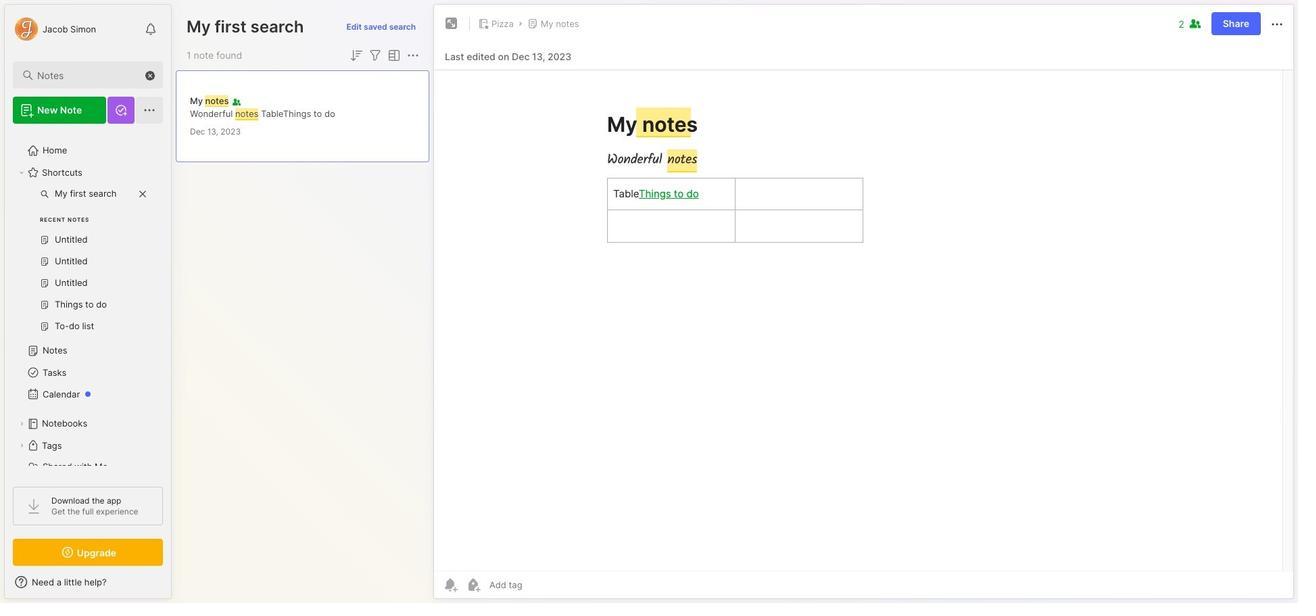 Task type: vqa. For each thing, say whether or not it's contained in the screenshot.
Add a reminder Icon
yes



Task type: locate. For each thing, give the bounding box(es) containing it.
Note Editor text field
[[434, 70, 1294, 571]]

note window element
[[433, 4, 1294, 603]]

More options field
[[405, 47, 421, 64]]

click to collapse image
[[171, 578, 181, 594]]

group inside tree
[[13, 183, 155, 346]]

expand tags image
[[18, 442, 26, 450]]

group
[[13, 183, 155, 346]]

Add filters field
[[367, 47, 383, 64]]

add a reminder image
[[442, 577, 459, 593]]

None search field
[[37, 67, 151, 83]]

add filters image
[[367, 47, 383, 64]]

Add tag field
[[488, 579, 590, 591]]

tree
[[5, 132, 171, 508]]

main element
[[0, 0, 176, 603]]

More actions field
[[1269, 15, 1286, 32]]

none search field inside main element
[[37, 67, 151, 83]]



Task type: describe. For each thing, give the bounding box(es) containing it.
expand note image
[[444, 16, 460, 32]]

WHAT'S NEW field
[[5, 571, 171, 593]]

tree inside main element
[[5, 132, 171, 508]]

Sort options field
[[348, 47, 365, 64]]

Search text field
[[37, 69, 151, 82]]

View options field
[[383, 47, 402, 64]]

more actions image
[[1269, 16, 1286, 32]]

expand notebooks image
[[18, 420, 26, 428]]

Account field
[[13, 16, 96, 43]]

add tag image
[[465, 577, 482, 593]]



